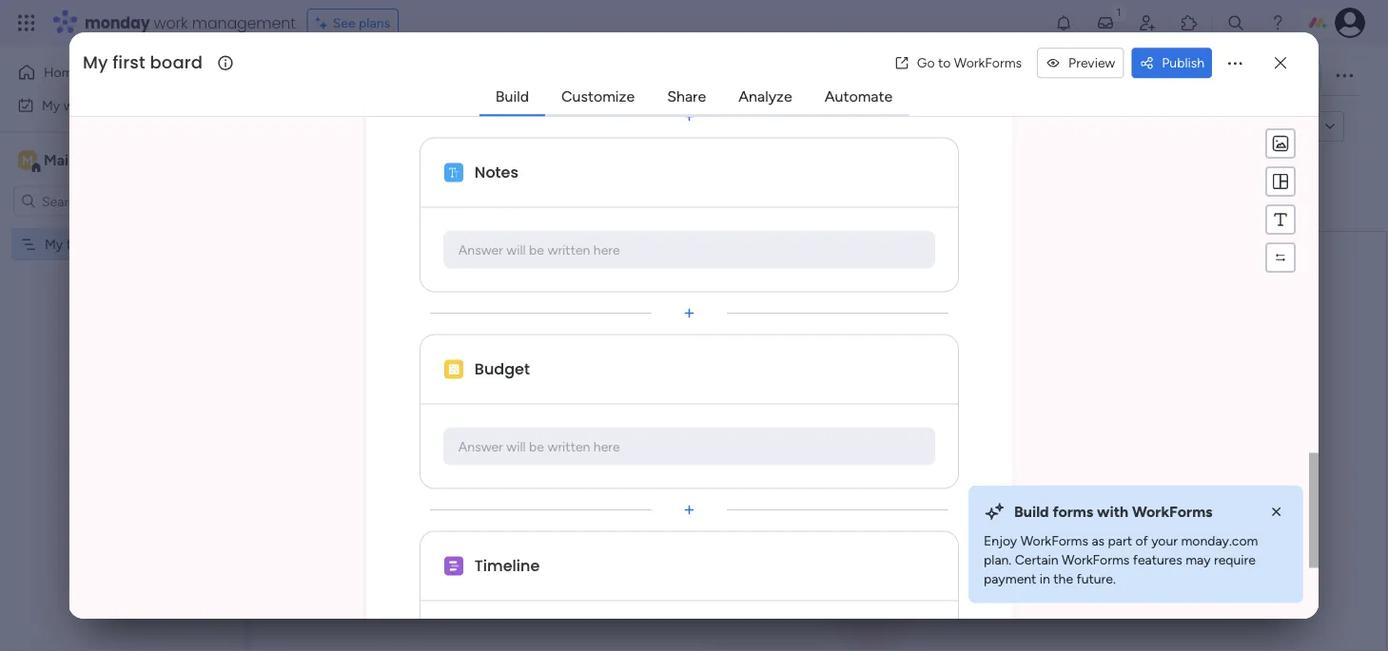 Task type: locate. For each thing, give the bounding box(es) containing it.
select product image
[[17, 13, 36, 32]]

tab list containing build
[[479, 78, 909, 116]]

2 here from the top
[[594, 439, 620, 455]]

main
[[44, 151, 77, 169]]

1 horizontal spatial your
[[1151, 533, 1178, 549]]

Search in workspace field
[[40, 190, 159, 212]]

component__icon image left budget at the left bottom of the page
[[444, 360, 463, 379]]

budget
[[475, 359, 530, 380]]

your right building
[[885, 389, 935, 421]]

first down monday
[[113, 51, 145, 75]]

work down home
[[63, 97, 92, 113]]

1 vertical spatial component__icon image
[[444, 360, 463, 379]]

1 written from the top
[[548, 242, 590, 258]]

0 vertical spatial be
[[529, 242, 544, 258]]

answer will be written here
[[459, 242, 620, 258], [459, 439, 620, 455]]

notifications image
[[1054, 13, 1073, 32]]

work inside button
[[63, 97, 92, 113]]

1 here from the top
[[594, 242, 620, 258]]

monday
[[85, 12, 150, 33]]

my down home
[[42, 97, 60, 113]]

1 vertical spatial build
[[784, 463, 818, 481]]

build down let's start by building your form
[[784, 463, 818, 481]]

your up "features"
[[1151, 533, 1178, 549]]

form form
[[69, 0, 1319, 652]]

building
[[788, 389, 879, 421]]

1 answer from the top
[[459, 242, 503, 258]]

component__icon image left the notes
[[444, 163, 463, 182]]

workforms inside button
[[954, 55, 1022, 71]]

m
[[22, 152, 33, 168]]

first down the search in workspace field
[[66, 236, 90, 253]]

with
[[1097, 504, 1129, 522]]

1 be from the top
[[529, 242, 544, 258]]

build
[[495, 87, 529, 105], [784, 463, 818, 481], [1014, 504, 1049, 522]]

workforms logo image
[[470, 112, 577, 142]]

timeline button
[[366, 532, 1013, 652], [472, 552, 934, 582]]

1 vertical spatial your
[[1151, 533, 1178, 549]]

2 component__icon image from the top
[[444, 360, 463, 379]]

work up 'my first board' field
[[154, 12, 188, 33]]

answer will be written here down the notes
[[459, 242, 620, 258]]

work for monday
[[154, 12, 188, 33]]

preview button
[[1037, 48, 1124, 78]]

analyze link
[[723, 79, 807, 113]]

background color and image selector image
[[1271, 134, 1290, 153]]

workspace
[[81, 151, 156, 169]]

1 vertical spatial work
[[63, 97, 92, 113]]

component__icon image
[[444, 163, 463, 182], [444, 360, 463, 379], [444, 557, 463, 576]]

1 vertical spatial my first board
[[45, 236, 128, 253]]

drag to reorder the question image
[[680, 144, 699, 163]]

workforms
[[954, 55, 1022, 71], [1132, 504, 1213, 522], [1021, 533, 1088, 549], [1062, 552, 1130, 568]]

answer down the notes
[[459, 242, 503, 258]]

as
[[1092, 533, 1105, 549]]

main workspace
[[44, 151, 156, 169]]

0 horizontal spatial first
[[66, 236, 90, 253]]

add new question image for budget
[[680, 501, 699, 520]]

1 vertical spatial here
[[594, 439, 620, 455]]

features
[[1133, 552, 1182, 568]]

tab list
[[479, 78, 909, 116]]

form button
[[957, 61, 1016, 91]]

0 vertical spatial build
[[495, 87, 529, 105]]

1
[[1307, 68, 1313, 84]]

my inside my first board list box
[[45, 236, 63, 253]]

2 be from the top
[[529, 439, 544, 455]]

2 answer from the top
[[459, 439, 503, 455]]

2 answer will be written here from the top
[[459, 439, 620, 455]]

written for budget
[[548, 439, 590, 455]]

1 vertical spatial first
[[66, 236, 90, 253]]

0 vertical spatial first
[[113, 51, 145, 75]]

your
[[885, 389, 935, 421], [1151, 533, 1178, 549]]

0 vertical spatial board
[[150, 51, 203, 75]]

timeline
[[475, 556, 540, 577]]

0 vertical spatial component__icon image
[[444, 163, 463, 182]]

1 horizontal spatial work
[[154, 12, 188, 33]]

1 component__icon image from the top
[[444, 163, 463, 182]]

enjoy workforms as part of your monday.com plan. certain workforms features may require payment in the future.
[[984, 533, 1258, 587]]

my
[[83, 51, 108, 75], [42, 97, 60, 113], [45, 236, 63, 253]]

written
[[548, 242, 590, 258], [548, 439, 590, 455]]

0 vertical spatial work
[[154, 12, 188, 33]]

0 horizontal spatial board
[[93, 236, 128, 253]]

build inside alert
[[1014, 504, 1049, 522]]

work
[[154, 12, 188, 33], [63, 97, 92, 113]]

0 vertical spatial your
[[885, 389, 935, 421]]

board
[[150, 51, 203, 75], [93, 236, 128, 253]]

component__icon image for budget
[[444, 360, 463, 379]]

work for my
[[63, 97, 92, 113]]

board inside field
[[150, 51, 203, 75]]

2 add new question image from the top
[[680, 501, 699, 520]]

my right home
[[83, 51, 108, 75]]

will down budget at the left bottom of the page
[[507, 439, 526, 455]]

build inside 'link'
[[495, 87, 529, 105]]

1 horizontal spatial build
[[784, 463, 818, 481]]

invite
[[1263, 68, 1296, 84]]

workforms up certain
[[1021, 533, 1088, 549]]

0 horizontal spatial build
[[495, 87, 529, 105]]

inbox image
[[1096, 13, 1115, 32]]

first inside list box
[[66, 236, 90, 253]]

plans
[[359, 15, 390, 31]]

my first board down monday
[[83, 51, 203, 75]]

add new question image
[[680, 304, 699, 323], [680, 501, 699, 520]]

2 written from the top
[[548, 439, 590, 455]]

gallery
[[901, 68, 942, 84]]

start
[[696, 389, 748, 421]]

first
[[113, 51, 145, 75], [66, 236, 90, 253]]

files gallery
[[871, 68, 942, 84]]

monday.com
[[1181, 533, 1258, 549]]

here for budget
[[594, 439, 620, 455]]

notes
[[475, 162, 519, 183]]

my first board inside my first board list box
[[45, 236, 128, 253]]

component__icon image left the timeline
[[444, 557, 463, 576]]

0 vertical spatial my
[[83, 51, 108, 75]]

2 will from the top
[[507, 439, 526, 455]]

1 vertical spatial board
[[93, 236, 128, 253]]

workforms right to
[[954, 55, 1022, 71]]

share
[[667, 87, 706, 105]]

payment
[[984, 571, 1036, 587]]

1 vertical spatial add new question image
[[680, 501, 699, 520]]

edit
[[296, 119, 320, 135]]

3 component__icon image from the top
[[444, 557, 463, 576]]

2 vertical spatial my
[[45, 236, 63, 253]]

2 vertical spatial build
[[1014, 504, 1049, 522]]

forms
[[1053, 504, 1093, 522]]

build form
[[784, 463, 854, 481]]

board down monday work management
[[150, 51, 203, 75]]

written for notes
[[548, 242, 590, 258]]

in
[[1040, 571, 1050, 587]]

let's
[[643, 389, 690, 421]]

1 answer will be written here from the top
[[459, 242, 620, 258]]

0 vertical spatial here
[[594, 242, 620, 258]]

1 vertical spatial answer will be written here
[[459, 439, 620, 455]]

2 horizontal spatial build
[[1014, 504, 1049, 522]]

help image
[[1268, 13, 1287, 32]]

here
[[594, 242, 620, 258], [594, 439, 620, 455]]

go to workforms
[[917, 55, 1022, 71]]

files
[[871, 68, 898, 84]]

will down the notes
[[507, 242, 526, 258]]

My first board field
[[78, 51, 215, 75]]

build inside 'button'
[[784, 463, 818, 481]]

will
[[507, 242, 526, 258], [507, 439, 526, 455]]

0 vertical spatial answer
[[459, 242, 503, 258]]

will for notes
[[507, 242, 526, 258]]

be
[[529, 242, 544, 258], [529, 439, 544, 455]]

1 image
[[1110, 1, 1127, 22]]

answer down budget at the left bottom of the page
[[459, 439, 503, 455]]

go to workforms button
[[887, 48, 1030, 78]]

enjoy
[[984, 533, 1017, 549]]

board down the search in workspace field
[[93, 236, 128, 253]]

1 vertical spatial will
[[507, 439, 526, 455]]

build up workforms logo
[[495, 87, 529, 105]]

my first board
[[83, 51, 203, 75], [45, 236, 128, 253]]

notes button
[[472, 158, 934, 188]]

0 vertical spatial my first board
[[83, 51, 203, 75]]

1 horizontal spatial board
[[150, 51, 203, 75]]

link
[[1288, 119, 1308, 135]]

2 vertical spatial component__icon image
[[444, 557, 463, 576]]

build forms with workforms
[[1014, 504, 1213, 522]]

0 vertical spatial will
[[507, 242, 526, 258]]

answer
[[459, 242, 503, 258], [459, 439, 503, 455]]

my down the search in workspace field
[[45, 236, 63, 253]]

1 vertical spatial be
[[529, 439, 544, 455]]

1 will from the top
[[507, 242, 526, 258]]

0 horizontal spatial work
[[63, 97, 92, 113]]

form
[[1257, 119, 1285, 135], [323, 119, 351, 135], [942, 389, 995, 421], [822, 463, 854, 481]]

my inside my work button
[[42, 97, 60, 113]]

1 vertical spatial written
[[548, 439, 590, 455]]

workforms up future.
[[1062, 552, 1130, 568]]

1 vertical spatial my
[[42, 97, 60, 113]]

form inside 'button'
[[822, 463, 854, 481]]

1 horizontal spatial first
[[113, 51, 145, 75]]

0 vertical spatial add new question image
[[680, 304, 699, 323]]

1 vertical spatial answer
[[459, 439, 503, 455]]

0 vertical spatial answer will be written here
[[459, 242, 620, 258]]

0 vertical spatial written
[[548, 242, 590, 258]]

build left forms at the right bottom
[[1014, 504, 1049, 522]]

option
[[0, 227, 243, 231]]

by
[[754, 389, 782, 421]]

my first board down the search in workspace field
[[45, 236, 128, 253]]

home
[[44, 64, 80, 80]]

answer will be written here down budget at the left bottom of the page
[[459, 439, 620, 455]]

my inside 'my first board' field
[[83, 51, 108, 75]]

1 add new question image from the top
[[680, 304, 699, 323]]

of
[[1135, 533, 1148, 549]]

invite members image
[[1138, 13, 1157, 32]]

be for notes
[[529, 242, 544, 258]]

my work button
[[11, 90, 205, 120]]



Task type: describe. For each thing, give the bounding box(es) containing it.
publish button
[[1132, 48, 1212, 78]]

copy form link button
[[1186, 112, 1316, 142]]

analyze
[[739, 87, 792, 105]]

build for build form
[[784, 463, 818, 481]]

board inside list box
[[93, 236, 128, 253]]

answer will be written here for budget
[[459, 439, 620, 455]]

part
[[1108, 533, 1132, 549]]

my first board list box
[[0, 225, 243, 518]]

john smith image
[[1335, 8, 1365, 38]]

here for notes
[[594, 242, 620, 258]]

component__icon image for timeline
[[444, 557, 463, 576]]

answer will be written here for notes
[[459, 242, 620, 258]]

menu image
[[1271, 211, 1290, 230]]

invite / 1 button
[[1227, 61, 1322, 91]]

answer for notes
[[459, 242, 503, 258]]

build forms with workforms alert
[[969, 486, 1304, 604]]

build for build
[[495, 87, 529, 105]]

form for copy form link
[[1257, 119, 1285, 135]]

go
[[917, 55, 935, 71]]

may
[[1186, 552, 1211, 568]]

add new question image
[[680, 107, 699, 126]]

workspace image
[[18, 150, 37, 171]]

let's start by building your form
[[643, 389, 995, 421]]

workspace selection element
[[18, 149, 159, 174]]

certain
[[1015, 552, 1059, 568]]

plan.
[[984, 552, 1012, 568]]

copy form link
[[1221, 119, 1308, 135]]

be for budget
[[529, 439, 544, 455]]

form for edit form
[[323, 119, 351, 135]]

to
[[938, 55, 951, 71]]

add new question image for notes
[[680, 304, 699, 323]]

my work
[[42, 97, 92, 113]]

see plans
[[333, 15, 390, 31]]

invite / 1
[[1263, 68, 1313, 84]]

edit form button
[[288, 112, 359, 142]]

form
[[971, 68, 1002, 84]]

menu image
[[1271, 172, 1290, 191]]

the
[[1054, 571, 1073, 587]]

management
[[192, 12, 296, 33]]

publish
[[1162, 55, 1205, 71]]

future.
[[1077, 571, 1116, 587]]

workforms up of
[[1132, 504, 1213, 522]]

share link
[[652, 79, 721, 113]]

first inside field
[[113, 51, 145, 75]]

require
[[1214, 552, 1256, 568]]

form for build form
[[822, 463, 854, 481]]

search everything image
[[1226, 13, 1245, 32]]

customization tools toolbar
[[1265, 129, 1296, 273]]

edit form
[[296, 119, 351, 135]]

component__icon image for notes
[[444, 163, 463, 182]]

answer for budget
[[459, 439, 503, 455]]

preview
[[1069, 55, 1115, 71]]

budget button
[[472, 355, 934, 385]]

/
[[1299, 68, 1304, 84]]

copy
[[1221, 119, 1253, 135]]

more actions image
[[1226, 54, 1245, 73]]

monday work management
[[85, 12, 296, 33]]

my first board inside 'my first board' field
[[83, 51, 203, 75]]

automate link
[[809, 79, 908, 113]]

home button
[[11, 57, 205, 88]]

your inside enjoy workforms as part of your monday.com plan. certain workforms features may require payment in the future.
[[1151, 533, 1178, 549]]

files gallery button
[[857, 61, 957, 91]]

0 horizontal spatial your
[[885, 389, 935, 421]]

close image
[[1267, 503, 1286, 522]]

customize
[[561, 87, 635, 105]]

apps image
[[1180, 13, 1199, 32]]

customize link
[[546, 79, 650, 113]]

automate
[[825, 87, 893, 105]]

build form button
[[769, 453, 869, 491]]

build for build forms with workforms
[[1014, 504, 1049, 522]]

build link
[[480, 79, 544, 113]]

see
[[333, 15, 355, 31]]

see plans button
[[307, 9, 399, 37]]

will for budget
[[507, 439, 526, 455]]



Task type: vqa. For each thing, say whether or not it's contained in the screenshot.
the bottom Due date
no



